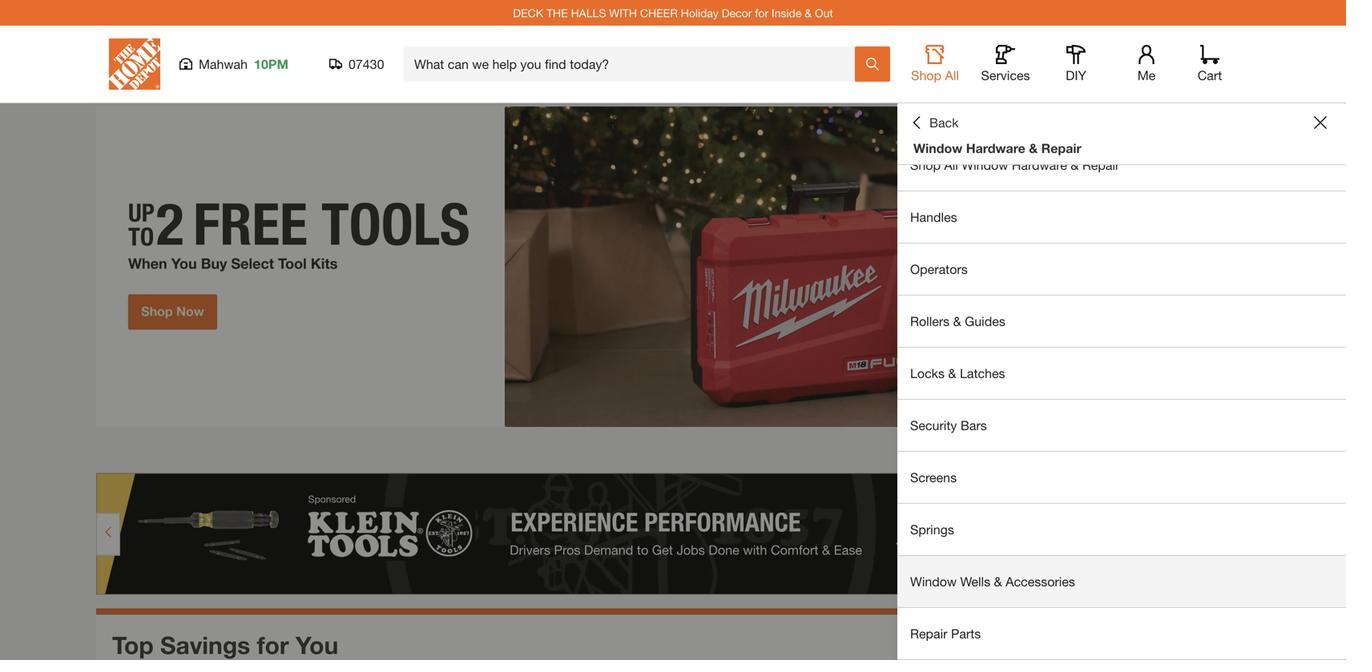 Task type: describe. For each thing, give the bounding box(es) containing it.
What can we help you find today? search field
[[414, 47, 854, 81]]

1
[[1188, 444, 1196, 461]]

top
[[112, 631, 154, 660]]

window wells & accessories
[[911, 574, 1076, 590]]

all for shop all window hardware & repair
[[945, 158, 959, 173]]

shop all
[[911, 68, 959, 83]]

shop for shop all
[[911, 68, 942, 83]]

shop for shop all window hardware & repair
[[911, 158, 941, 173]]

shop all window hardware & repair
[[911, 158, 1120, 173]]

the home depot logo image
[[109, 38, 160, 90]]

rollers & guides link
[[898, 296, 1347, 347]]

cart
[[1198, 68, 1223, 83]]

menu containing shop all window hardware & repair
[[898, 139, 1347, 661]]

cheer
[[640, 6, 678, 19]]

savings
[[160, 631, 250, 660]]

back
[[930, 115, 959, 130]]

back button
[[911, 115, 959, 131]]

security bars
[[911, 418, 987, 433]]

& inside "link"
[[954, 314, 962, 329]]

handles
[[911, 210, 958, 225]]

/
[[1196, 444, 1201, 461]]

1 vertical spatial window
[[962, 158, 1009, 173]]

& up handles link
[[1071, 158, 1079, 173]]

screens link
[[898, 452, 1347, 503]]

image for 30nov2023-hp-bau-mw44-45 image
[[96, 107, 1250, 427]]

top savings for you
[[112, 631, 339, 660]]

& right wells
[[994, 574, 1002, 590]]

diy button
[[1051, 45, 1102, 83]]

hardware inside menu
[[1012, 158, 1068, 173]]

mahwah 10pm
[[199, 57, 289, 72]]

screens
[[911, 470, 957, 485]]

you
[[296, 631, 339, 660]]

springs link
[[898, 504, 1347, 556]]

rollers
[[911, 314, 950, 329]]

0 vertical spatial for
[[755, 6, 769, 19]]

repair parts link
[[898, 608, 1347, 660]]

this is the first slide image
[[1161, 446, 1173, 459]]

& left the out
[[805, 6, 812, 19]]

the
[[547, 6, 568, 19]]

2 horizontal spatial repair
[[1083, 158, 1120, 173]]



Task type: locate. For each thing, give the bounding box(es) containing it.
window
[[914, 141, 963, 156], [962, 158, 1009, 173], [911, 574, 957, 590]]

shop down back button
[[911, 158, 941, 173]]

menu
[[898, 139, 1347, 661]]

5
[[1201, 444, 1209, 461]]

latches
[[960, 366, 1006, 381]]

holiday
[[681, 6, 719, 19]]

1 vertical spatial repair
[[1083, 158, 1120, 173]]

inside
[[772, 6, 802, 19]]

repair left parts
[[911, 626, 948, 642]]

1 horizontal spatial for
[[755, 6, 769, 19]]

all inside menu
[[945, 158, 959, 173]]

& right rollers at the top right
[[954, 314, 962, 329]]

10pm
[[254, 57, 289, 72]]

1 vertical spatial for
[[257, 631, 289, 660]]

operators
[[911, 262, 968, 277]]

& inside 'link'
[[949, 366, 957, 381]]

1 / 5
[[1188, 444, 1209, 461]]

for
[[755, 6, 769, 19], [257, 631, 289, 660]]

with
[[609, 6, 637, 19]]

window for hardware
[[914, 141, 963, 156]]

& up the shop all window hardware & repair
[[1029, 141, 1038, 156]]

decor
[[722, 6, 752, 19]]

&
[[805, 6, 812, 19], [1029, 141, 1038, 156], [1071, 158, 1079, 173], [954, 314, 962, 329], [949, 366, 957, 381], [994, 574, 1002, 590]]

handles link
[[898, 192, 1347, 243]]

repair parts
[[911, 626, 981, 642]]

all down back
[[945, 158, 959, 173]]

locks & latches link
[[898, 348, 1347, 399]]

0 vertical spatial window
[[914, 141, 963, 156]]

repair up the shop all window hardware & repair
[[1042, 141, 1082, 156]]

repair
[[1042, 141, 1082, 156], [1083, 158, 1120, 173], [911, 626, 948, 642]]

all up back
[[945, 68, 959, 83]]

next slide image
[[1223, 446, 1236, 459]]

all
[[945, 68, 959, 83], [945, 158, 959, 173]]

hardware up the shop all window hardware & repair
[[967, 141, 1026, 156]]

mahwah
[[199, 57, 248, 72]]

1 vertical spatial shop
[[911, 158, 941, 173]]

shop all window hardware & repair link
[[898, 139, 1347, 191]]

window down window hardware & repair
[[962, 158, 1009, 173]]

cart link
[[1193, 45, 1228, 83]]

window for wells
[[911, 574, 957, 590]]

1 vertical spatial hardware
[[1012, 158, 1068, 173]]

shop up back button
[[911, 68, 942, 83]]

springs
[[911, 522, 955, 537]]

services button
[[980, 45, 1032, 83]]

window wells & accessories link
[[898, 556, 1347, 608]]

diy
[[1066, 68, 1087, 83]]

2 vertical spatial window
[[911, 574, 957, 590]]

feedback link image
[[1325, 271, 1347, 358]]

halls
[[571, 6, 606, 19]]

services
[[982, 68, 1030, 83]]

rollers & guides
[[911, 314, 1006, 329]]

deck the halls with cheer holiday decor for inside & out link
[[513, 6, 833, 19]]

wells
[[961, 574, 991, 590]]

deck the halls with cheer holiday decor for inside & out
[[513, 6, 833, 19]]

for left the inside
[[755, 6, 769, 19]]

me
[[1138, 68, 1156, 83]]

security
[[911, 418, 957, 433]]

window hardware & repair
[[914, 141, 1082, 156]]

2 vertical spatial repair
[[911, 626, 948, 642]]

for left the you
[[257, 631, 289, 660]]

repair up handles link
[[1083, 158, 1120, 173]]

& right locks
[[949, 366, 957, 381]]

me button
[[1121, 45, 1173, 83]]

shop
[[911, 68, 942, 83], [911, 158, 941, 173]]

operators link
[[898, 244, 1347, 295]]

drawer close image
[[1315, 116, 1327, 129]]

all for shop all
[[945, 68, 959, 83]]

out
[[815, 6, 833, 19]]

shop all button
[[910, 45, 961, 83]]

hardware
[[967, 141, 1026, 156], [1012, 158, 1068, 173]]

bars
[[961, 418, 987, 433]]

locks & latches
[[911, 366, 1006, 381]]

accessories
[[1006, 574, 1076, 590]]

hardware down window hardware & repair
[[1012, 158, 1068, 173]]

0 horizontal spatial repair
[[911, 626, 948, 642]]

guides
[[965, 314, 1006, 329]]

1 vertical spatial all
[[945, 158, 959, 173]]

all inside button
[[945, 68, 959, 83]]

window down back button
[[914, 141, 963, 156]]

shop inside button
[[911, 68, 942, 83]]

parts
[[951, 626, 981, 642]]

0 vertical spatial hardware
[[967, 141, 1026, 156]]

locks
[[911, 366, 945, 381]]

security bars link
[[898, 400, 1347, 451]]

07430
[[349, 57, 384, 72]]

0 vertical spatial repair
[[1042, 141, 1082, 156]]

07430 button
[[329, 56, 385, 72]]

1 horizontal spatial repair
[[1042, 141, 1082, 156]]

0 horizontal spatial for
[[257, 631, 289, 660]]

window left wells
[[911, 574, 957, 590]]

deck
[[513, 6, 544, 19]]

0 vertical spatial all
[[945, 68, 959, 83]]

shop inside menu
[[911, 158, 941, 173]]

0 vertical spatial shop
[[911, 68, 942, 83]]



Task type: vqa. For each thing, say whether or not it's contained in the screenshot.
Projects
no



